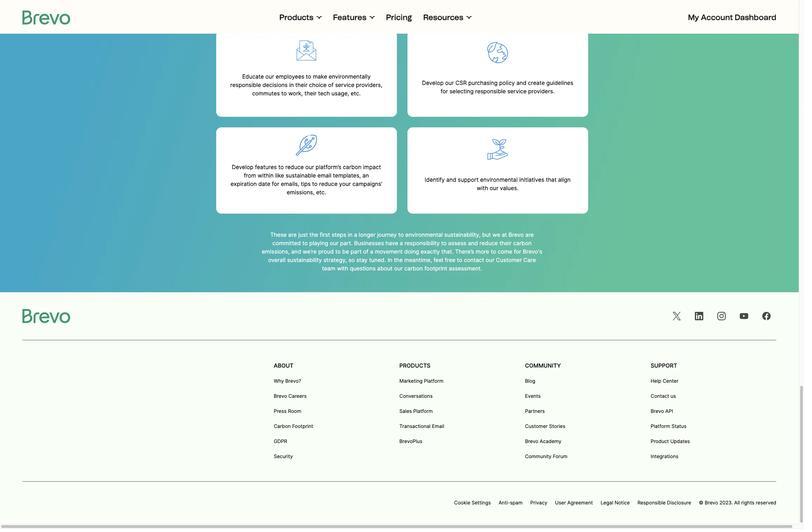 Task type: locate. For each thing, give the bounding box(es) containing it.
privacy link
[[531, 500, 548, 507]]

1 horizontal spatial develop
[[422, 79, 444, 86]]

are
[[288, 231, 297, 238], [526, 231, 534, 238]]

1 horizontal spatial service
[[508, 88, 527, 95]]

a left longer
[[354, 231, 357, 238]]

0 vertical spatial for
[[441, 88, 448, 95]]

steps
[[332, 231, 346, 238]]

employees
[[276, 73, 305, 80]]

emissions, down 'tips'
[[287, 189, 315, 196]]

forum
[[553, 454, 568, 460]]

reduce down email
[[319, 180, 338, 187]]

with down 'strategy,'
[[337, 265, 348, 272]]

2 vertical spatial platform
[[651, 423, 671, 429]]

1 vertical spatial with
[[337, 265, 348, 272]]

brevo left api on the bottom
[[651, 408, 664, 414]]

a down the businesses
[[370, 248, 373, 255]]

contact us link
[[651, 393, 676, 400]]

our down identify and support environmental initiatives
[[490, 185, 499, 192]]

and up there's
[[468, 240, 478, 247]]

1 vertical spatial reduce
[[319, 180, 338, 187]]

1 vertical spatial carbon
[[513, 240, 532, 247]]

1 horizontal spatial carbon
[[405, 265, 423, 272]]

their up work,
[[296, 81, 308, 88]]

0 horizontal spatial environmental
[[406, 231, 443, 238]]

identify and support environmental initiatives
[[425, 176, 545, 183]]

the right in
[[394, 257, 403, 264]]

0 horizontal spatial reduce
[[285, 164, 304, 171]]

press room link
[[274, 408, 301, 415]]

our down steps
[[330, 240, 339, 247]]

0 horizontal spatial are
[[288, 231, 297, 238]]

our up decisions
[[266, 73, 274, 80]]

with inside 'these are just the first steps in a longer journey to environmental sustainability, but we at brevo are committed to playing our part. businesses have a responsibility to assess and reduce their carbon emissions, and we're proud to be part of a movement doing exactly that.    there's more to come for brevo's overall sustainability strategy, so stay tuned. in the meantime, feel free to contact our customer care team with questions about our carbon footprint assessment.'
[[337, 265, 348, 272]]

develop for like sustainable email templates, an expiration date for emails, tips to reduce your campaigns' emissions, etc.
[[232, 164, 254, 171]]

0 vertical spatial carbon
[[343, 164, 362, 171]]

educate
[[242, 73, 264, 80]]

platform inside marketing platform link
[[424, 378, 444, 384]]

for inside the and create guidelines for selecting responsible service providers.
[[441, 88, 448, 95]]

carbon up templates,
[[343, 164, 362, 171]]

environment icon image up make
[[296, 40, 317, 61]]

1 vertical spatial etc.
[[316, 189, 326, 196]]

0 vertical spatial environmental
[[480, 176, 518, 183]]

anti-spam
[[499, 500, 523, 506]]

1 vertical spatial emissions,
[[262, 248, 290, 255]]

transactional email link
[[400, 423, 444, 430]]

platform inside platform status link
[[651, 423, 671, 429]]

1 horizontal spatial are
[[526, 231, 534, 238]]

all
[[735, 500, 740, 506]]

etc. down email
[[316, 189, 326, 196]]

1 horizontal spatial the
[[394, 257, 403, 264]]

dashboard
[[735, 13, 777, 22]]

0 horizontal spatial for
[[272, 180, 279, 187]]

to inside develop features to reduce our platform's carbon impact from within
[[279, 164, 284, 171]]

emissions, inside like sustainable email templates, an expiration date for emails, tips to reduce your campaigns' emissions, etc.
[[287, 189, 315, 196]]

0 horizontal spatial with
[[337, 265, 348, 272]]

are up brevo's on the top right of page
[[526, 231, 534, 238]]

your
[[339, 180, 351, 187]]

create
[[528, 79, 545, 86]]

in down employees
[[289, 81, 294, 88]]

platform right marketing
[[424, 378, 444, 384]]

selecting
[[450, 88, 474, 95]]

0 vertical spatial emissions,
[[287, 189, 315, 196]]

features
[[255, 164, 277, 171]]

etc. right "usage,"
[[351, 90, 361, 97]]

these
[[270, 231, 287, 238]]

1 vertical spatial brevo image
[[22, 309, 70, 323]]

2 vertical spatial reduce
[[480, 240, 498, 247]]

carbon
[[343, 164, 362, 171], [513, 240, 532, 247], [405, 265, 423, 272]]

emissions, up overall
[[262, 248, 290, 255]]

responsible
[[230, 81, 261, 88], [475, 88, 506, 95]]

0 horizontal spatial responsible
[[230, 81, 261, 88]]

environmental
[[480, 176, 518, 183], [406, 231, 443, 238]]

brevo up "press"
[[274, 393, 287, 399]]

carbon up brevo's on the top right of page
[[513, 240, 532, 247]]

anti-spam link
[[499, 500, 523, 507]]

reduce up sustainable
[[285, 164, 304, 171]]

to down just
[[303, 240, 308, 247]]

in inside 'these are just the first steps in a longer journey to environmental sustainability, but we at brevo are committed to playing our part. businesses have a responsibility to assess and reduce their carbon emissions, and we're proud to be part of a movement doing exactly that.    there's more to come for brevo's overall sustainability strategy, so stay tuned. in the meantime, feel free to contact our customer care team with questions about our carbon footprint assessment.'
[[348, 231, 353, 238]]

environmental up responsibility
[[406, 231, 443, 238]]

csr
[[456, 79, 467, 86]]

anti-
[[499, 500, 510, 506]]

0 vertical spatial the
[[310, 231, 318, 238]]

0 vertical spatial of
[[328, 81, 334, 88]]

press
[[274, 408, 287, 414]]

for left selecting
[[441, 88, 448, 95]]

0 vertical spatial customer
[[496, 257, 522, 264]]

brevo academy
[[525, 439, 562, 445]]

are up committed
[[288, 231, 297, 238]]

0 horizontal spatial develop
[[232, 164, 254, 171]]

resources
[[423, 13, 464, 22]]

their down choice
[[305, 90, 317, 97]]

responsible down educate
[[230, 81, 261, 88]]

and right "identify" on the right top
[[447, 176, 457, 183]]

1 horizontal spatial in
[[348, 231, 353, 238]]

with down identify and support environmental initiatives
[[477, 185, 488, 192]]

longer
[[359, 231, 376, 238]]

decisions
[[263, 81, 288, 88]]

to up that.
[[442, 240, 447, 247]]

1 vertical spatial environmental
[[406, 231, 443, 238]]

and right policy on the top right
[[517, 79, 527, 86]]

1 horizontal spatial environmental
[[480, 176, 518, 183]]

0 vertical spatial in
[[289, 81, 294, 88]]

0 vertical spatial platform
[[424, 378, 444, 384]]

updates
[[671, 439, 690, 445]]

responsible inside the and create guidelines for selecting responsible service providers.
[[475, 88, 506, 95]]

develop inside develop features to reduce our platform's carbon impact from within
[[232, 164, 254, 171]]

of
[[328, 81, 334, 88], [363, 248, 369, 255]]

reduce down but
[[480, 240, 498, 247]]

1 horizontal spatial customer
[[525, 423, 548, 429]]

0 horizontal spatial customer
[[496, 257, 522, 264]]

platform up transactional email
[[414, 408, 433, 414]]

1 horizontal spatial of
[[363, 248, 369, 255]]

legal notice
[[601, 500, 630, 506]]

tech
[[318, 90, 330, 97]]

emissions, inside 'these are just the first steps in a longer journey to environmental sustainability, but we at brevo are committed to playing our part. businesses have a responsibility to assess and reduce their carbon emissions, and we're proud to be part of a movement doing exactly that.    there's more to come for brevo's overall sustainability strategy, so stay tuned. in the meantime, feel free to contact our customer care team with questions about our carbon footprint assessment.'
[[262, 248, 290, 255]]

for right come at the right of the page
[[514, 248, 522, 255]]

responsible inside to make environmentally responsible decisions in their choice of service providers, commutes to work, their tech usage, etc.
[[230, 81, 261, 88]]

1 horizontal spatial reduce
[[319, 180, 338, 187]]

for down like
[[272, 180, 279, 187]]

pricing
[[386, 13, 412, 22]]

environmental up values.
[[480, 176, 518, 183]]

features link
[[333, 13, 375, 22]]

2 horizontal spatial for
[[514, 248, 522, 255]]

policy
[[499, 79, 515, 86]]

and create guidelines for selecting responsible service providers.
[[441, 79, 574, 95]]

2 horizontal spatial carbon
[[513, 240, 532, 247]]

0 horizontal spatial in
[[289, 81, 294, 88]]

1 vertical spatial for
[[272, 180, 279, 187]]

their inside 'these are just the first steps in a longer journey to environmental sustainability, but we at brevo are committed to playing our part. businesses have a responsibility to assess and reduce their carbon emissions, and we're proud to be part of a movement doing exactly that.    there's more to come for brevo's overall sustainability strategy, so stay tuned. in the meantime, feel free to contact our customer care team with questions about our carbon footprint assessment.'
[[500, 240, 512, 247]]

to right 'tips'
[[312, 180, 318, 187]]

legal notice link
[[601, 500, 630, 507]]

develop up from
[[232, 164, 254, 171]]

playing
[[309, 240, 328, 247]]

linkedin image
[[695, 312, 704, 321]]

service up "usage,"
[[335, 81, 355, 88]]

brevo right at
[[509, 231, 524, 238]]

platform for sales platform
[[414, 408, 433, 414]]

brevo up community
[[525, 439, 539, 445]]

©
[[699, 500, 704, 506]]

1 vertical spatial develop
[[232, 164, 254, 171]]

1 horizontal spatial etc.
[[351, 90, 361, 97]]

develop
[[422, 79, 444, 86], [232, 164, 254, 171]]

1 vertical spatial customer
[[525, 423, 548, 429]]

customer down partners link
[[525, 423, 548, 429]]

2 vertical spatial a
[[370, 248, 373, 255]]

customer down come at the right of the page
[[496, 257, 522, 264]]

to right free
[[457, 257, 463, 264]]

0 vertical spatial reduce
[[285, 164, 304, 171]]

1 vertical spatial platform
[[414, 408, 433, 414]]

brevo image
[[22, 11, 70, 25], [22, 309, 70, 323]]

in up part.
[[348, 231, 353, 238]]

commutes
[[252, 90, 280, 97]]

platform down brevo api link
[[651, 423, 671, 429]]

2 horizontal spatial a
[[400, 240, 403, 247]]

0 vertical spatial develop
[[422, 79, 444, 86]]

email
[[432, 423, 444, 429]]

1 horizontal spatial a
[[370, 248, 373, 255]]

but
[[482, 231, 491, 238]]

a right have
[[400, 240, 403, 247]]

1 horizontal spatial responsible
[[475, 88, 506, 95]]

etc.
[[351, 90, 361, 97], [316, 189, 326, 196]]

our left csr
[[445, 79, 454, 86]]

0 vertical spatial etc.
[[351, 90, 361, 97]]

help
[[651, 378, 662, 384]]

to left make
[[306, 73, 311, 80]]

product updates
[[651, 439, 690, 445]]

their up come at the right of the page
[[500, 240, 512, 247]]

0 vertical spatial brevo image
[[22, 11, 70, 25]]

2 vertical spatial for
[[514, 248, 522, 255]]

environment icon image
[[296, 40, 317, 61], [487, 42, 508, 63], [296, 135, 317, 156], [487, 139, 508, 160]]

come
[[498, 248, 513, 255]]

0 horizontal spatial etc.
[[316, 189, 326, 196]]

0 horizontal spatial carbon
[[343, 164, 362, 171]]

overall
[[268, 257, 286, 264]]

part
[[351, 248, 362, 255]]

2 horizontal spatial reduce
[[480, 240, 498, 247]]

customer inside 'these are just the first steps in a longer journey to environmental sustainability, but we at brevo are committed to playing our part. businesses have a responsibility to assess and reduce their carbon emissions, and we're proud to be part of a movement doing exactly that.    there's more to come for brevo's overall sustainability strategy, so stay tuned. in the meantime, feel free to contact our customer care team with questions about our carbon footprint assessment.'
[[496, 257, 522, 264]]

gdpr link
[[274, 438, 287, 445]]

carbon inside develop features to reduce our platform's carbon impact from within
[[343, 164, 362, 171]]

marketing platform
[[400, 378, 444, 384]]

support
[[458, 176, 479, 183]]

1 horizontal spatial for
[[441, 88, 448, 95]]

0 horizontal spatial of
[[328, 81, 334, 88]]

1 horizontal spatial with
[[477, 185, 488, 192]]

1 vertical spatial in
[[348, 231, 353, 238]]

1 vertical spatial of
[[363, 248, 369, 255]]

customer
[[496, 257, 522, 264], [525, 423, 548, 429]]

brevo
[[509, 231, 524, 238], [274, 393, 287, 399], [651, 408, 664, 414], [525, 439, 539, 445], [705, 500, 718, 506]]

develop left csr
[[422, 79, 444, 86]]

privacy
[[531, 500, 548, 506]]

integrations link
[[651, 453, 679, 460]]

etc. inside like sustainable email templates, an expiration date for emails, tips to reduce your campaigns' emissions, etc.
[[316, 189, 326, 196]]

0 horizontal spatial a
[[354, 231, 357, 238]]

carbon down meantime, at top
[[405, 265, 423, 272]]

cookie settings
[[454, 500, 491, 506]]

of up tech
[[328, 81, 334, 88]]

1 vertical spatial a
[[400, 240, 403, 247]]

2 vertical spatial their
[[500, 240, 512, 247]]

our up sustainable
[[306, 164, 314, 171]]

responsible down purchasing
[[475, 88, 506, 95]]

brevo inside 'these are just the first steps in a longer journey to environmental sustainability, but we at brevo are committed to playing our part. businesses have a responsibility to assess and reduce their carbon emissions, and we're proud to be part of a movement doing exactly that.    there's more to come for brevo's overall sustainability strategy, so stay tuned. in the meantime, feel free to contact our customer care team with questions about our carbon footprint assessment.'
[[509, 231, 524, 238]]

environment icon image up develop features to reduce our platform's carbon impact from within
[[296, 135, 317, 156]]

like
[[275, 172, 284, 179]]

journey
[[377, 231, 397, 238]]

emissions,
[[287, 189, 315, 196], [262, 248, 290, 255]]

etc. inside to make environmentally responsible decisions in their choice of service providers, commutes to work, their tech usage, etc.
[[351, 90, 361, 97]]

their
[[296, 81, 308, 88], [305, 90, 317, 97], [500, 240, 512, 247]]

campaigns'
[[353, 180, 382, 187]]

0 vertical spatial a
[[354, 231, 357, 238]]

brevo for brevo academy
[[525, 439, 539, 445]]

to up like
[[279, 164, 284, 171]]

0 vertical spatial with
[[477, 185, 488, 192]]

of inside to make environmentally responsible decisions in their choice of service providers, commutes to work, their tech usage, etc.
[[328, 81, 334, 88]]

environment icon image up policy on the top right
[[487, 42, 508, 63]]

movement
[[375, 248, 403, 255]]

why
[[274, 378, 284, 384]]

0 horizontal spatial service
[[335, 81, 355, 88]]

0 horizontal spatial the
[[310, 231, 318, 238]]

1 vertical spatial their
[[305, 90, 317, 97]]

environment icon image up identify and support environmental initiatives
[[487, 139, 508, 160]]

platform inside sales platform link
[[414, 408, 433, 414]]

our right about
[[394, 265, 403, 272]]

the up playing on the top left of the page
[[310, 231, 318, 238]]

committed
[[273, 240, 301, 247]]

legal
[[601, 500, 614, 506]]

more
[[476, 248, 490, 255]]

1 brevo image from the top
[[22, 11, 70, 25]]

service down policy on the top right
[[508, 88, 527, 95]]

of down the businesses
[[363, 248, 369, 255]]

disclosure
[[667, 500, 692, 506]]

assessment.
[[449, 265, 482, 272]]



Task type: describe. For each thing, give the bounding box(es) containing it.
customer stories
[[525, 423, 566, 429]]

for inside 'these are just the first steps in a longer journey to environmental sustainability, but we at brevo are committed to playing our part. businesses have a responsibility to assess and reduce their carbon emissions, and we're proud to be part of a movement doing exactly that.    there's more to come for brevo's overall sustainability strategy, so stay tuned. in the meantime, feel free to contact our customer care team with questions about our carbon footprint assessment.'
[[514, 248, 522, 255]]

security
[[274, 454, 293, 460]]

educate our employees
[[242, 73, 305, 80]]

our down more
[[486, 257, 495, 264]]

about
[[274, 362, 294, 369]]

brevo right ©
[[705, 500, 718, 506]]

user
[[555, 500, 566, 506]]

brevo academy link
[[525, 438, 562, 445]]

careers
[[289, 393, 307, 399]]

2023.
[[720, 500, 733, 506]]

to make environmentally responsible decisions in their choice of service providers, commutes to work, their tech usage, etc.
[[230, 73, 383, 97]]

contact
[[651, 393, 670, 399]]

feel
[[434, 257, 444, 264]]

identify
[[425, 176, 445, 183]]

free
[[445, 257, 456, 264]]

have
[[386, 240, 398, 247]]

2 brevo image from the top
[[22, 309, 70, 323]]

brevo api link
[[651, 408, 674, 415]]

environment icon image for csr
[[487, 42, 508, 63]]

develop for and create guidelines for selecting responsible service providers.
[[422, 79, 444, 86]]

there's
[[455, 248, 474, 255]]

tips
[[301, 180, 311, 187]]

blog link
[[525, 378, 536, 385]]

sales platform link
[[400, 408, 433, 415]]

like sustainable email templates, an expiration date for emails, tips to reduce your campaigns' emissions, etc.
[[231, 172, 382, 196]]

be
[[342, 248, 349, 255]]

service inside to make environmentally responsible decisions in their choice of service providers, commutes to work, their tech usage, etc.
[[335, 81, 355, 88]]

facebook image
[[763, 312, 771, 321]]

values.
[[500, 185, 519, 192]]

emails,
[[281, 180, 299, 187]]

at
[[502, 231, 507, 238]]

our inside develop features to reduce our platform's carbon impact from within
[[306, 164, 314, 171]]

to left work,
[[282, 90, 287, 97]]

brevo for brevo careers
[[274, 393, 287, 399]]

environment icon image for support
[[487, 139, 508, 160]]

meantime,
[[404, 257, 432, 264]]

2 vertical spatial carbon
[[405, 265, 423, 272]]

youtube image
[[740, 312, 749, 321]]

usage,
[[332, 90, 349, 97]]

platform status link
[[651, 423, 687, 430]]

products
[[280, 13, 314, 22]]

transactional email
[[400, 423, 444, 429]]

that.
[[442, 248, 454, 255]]

resources link
[[423, 13, 472, 22]]

and inside the and create guidelines for selecting responsible service providers.
[[517, 79, 527, 86]]

account
[[701, 13, 733, 22]]

my account dashboard
[[688, 13, 777, 22]]

of inside 'these are just the first steps in a longer journey to environmental sustainability, but we at brevo are committed to playing our part. businesses have a responsibility to assess and reduce their carbon emissions, and we're proud to be part of a movement doing exactly that.    there's more to come for brevo's overall sustainability strategy, so stay tuned. in the meantime, feel free to contact our customer care team with questions about our carbon footprint assessment.'
[[363, 248, 369, 255]]

sustainable
[[286, 172, 316, 179]]

environmentally
[[329, 73, 371, 80]]

service inside the and create guidelines for selecting responsible service providers.
[[508, 88, 527, 95]]

reduce inside like sustainable email templates, an expiration date for emails, tips to reduce your campaigns' emissions, etc.
[[319, 180, 338, 187]]

partners link
[[525, 408, 545, 415]]

brevoplus link
[[400, 438, 423, 445]]

providers,
[[356, 81, 383, 88]]

rights
[[742, 500, 755, 506]]

within
[[258, 172, 274, 179]]

marketing
[[400, 378, 423, 384]]

my
[[688, 13, 700, 22]]

environment icon image for employees
[[296, 40, 317, 61]]

marketing platform link
[[400, 378, 444, 385]]

proud
[[318, 248, 334, 255]]

0 vertical spatial their
[[296, 81, 308, 88]]

contact
[[464, 257, 484, 264]]

impact
[[363, 164, 381, 171]]

assess
[[448, 240, 467, 247]]

just
[[298, 231, 308, 238]]

platform for marketing platform
[[424, 378, 444, 384]]

align
[[558, 176, 571, 183]]

2 are from the left
[[526, 231, 534, 238]]

purchasing
[[469, 79, 498, 86]]

1 are from the left
[[288, 231, 297, 238]]

questions
[[350, 265, 376, 272]]

community forum
[[525, 454, 568, 460]]

© brevo 2023. all rights reserved
[[699, 500, 777, 506]]

blog
[[525, 378, 536, 384]]

develop features to reduce our platform's carbon impact from within
[[232, 164, 381, 179]]

for inside like sustainable email templates, an expiration date for emails, tips to reduce your campaigns' emissions, etc.
[[272, 180, 279, 187]]

1 vertical spatial the
[[394, 257, 403, 264]]

and up sustainability
[[291, 248, 301, 255]]

reduce inside develop features to reduce our platform's carbon impact from within
[[285, 164, 304, 171]]

product
[[651, 439, 669, 445]]

status
[[672, 423, 687, 429]]

to left be
[[336, 248, 341, 255]]

to inside like sustainable email templates, an expiration date for emails, tips to reduce your campaigns' emissions, etc.
[[312, 180, 318, 187]]

my account dashboard link
[[688, 13, 777, 22]]

customer stories link
[[525, 423, 566, 430]]

brevo for brevo api
[[651, 408, 664, 414]]

reduce inside 'these are just the first steps in a longer journey to environmental sustainability, but we at brevo are committed to playing our part. businesses have a responsibility to assess and reduce their carbon emissions, and we're proud to be part of a movement doing exactly that.    there's more to come for brevo's overall sustainability strategy, so stay tuned. in the meantime, feel free to contact our customer care team with questions about our carbon footprint assessment.'
[[480, 240, 498, 247]]

environment icon image for to
[[296, 135, 317, 156]]

stories
[[549, 423, 566, 429]]

products
[[400, 362, 431, 369]]

spam
[[510, 500, 523, 506]]

tuned.
[[369, 257, 386, 264]]

environmental inside 'these are just the first steps in a longer journey to environmental sustainability, but we at brevo are committed to playing our part. businesses have a responsibility to assess and reduce their carbon emissions, and we're proud to be part of a movement doing exactly that.    there's more to come for brevo's overall sustainability strategy, so stay tuned. in the meantime, feel free to contact our customer care team with questions about our carbon footprint assessment.'
[[406, 231, 443, 238]]

cookie settings link
[[454, 500, 491, 507]]

conversations link
[[400, 393, 433, 400]]

make
[[313, 73, 327, 80]]

instagram image
[[718, 312, 726, 321]]

platform status
[[651, 423, 687, 429]]

user agreement
[[555, 500, 593, 506]]

sustainability
[[287, 257, 322, 264]]

to right journey
[[399, 231, 404, 238]]

in inside to make environmentally responsible decisions in their choice of service providers, commutes to work, their tech usage, etc.
[[289, 81, 294, 88]]

responsible disclosure link
[[638, 500, 692, 507]]

to right more
[[491, 248, 496, 255]]

why brevo?
[[274, 378, 301, 384]]

twitter image
[[673, 312, 681, 321]]

sustainability,
[[445, 231, 481, 238]]

carbon footprint link
[[274, 423, 313, 430]]

our inside that align with our values.
[[490, 185, 499, 192]]

brevo's
[[523, 248, 543, 255]]

with inside that align with our values.
[[477, 185, 488, 192]]

settings
[[472, 500, 491, 506]]

from
[[244, 172, 256, 179]]

sales platform
[[400, 408, 433, 414]]

transactional
[[400, 423, 431, 429]]



Task type: vqa. For each thing, say whether or not it's contained in the screenshot.
'real'
no



